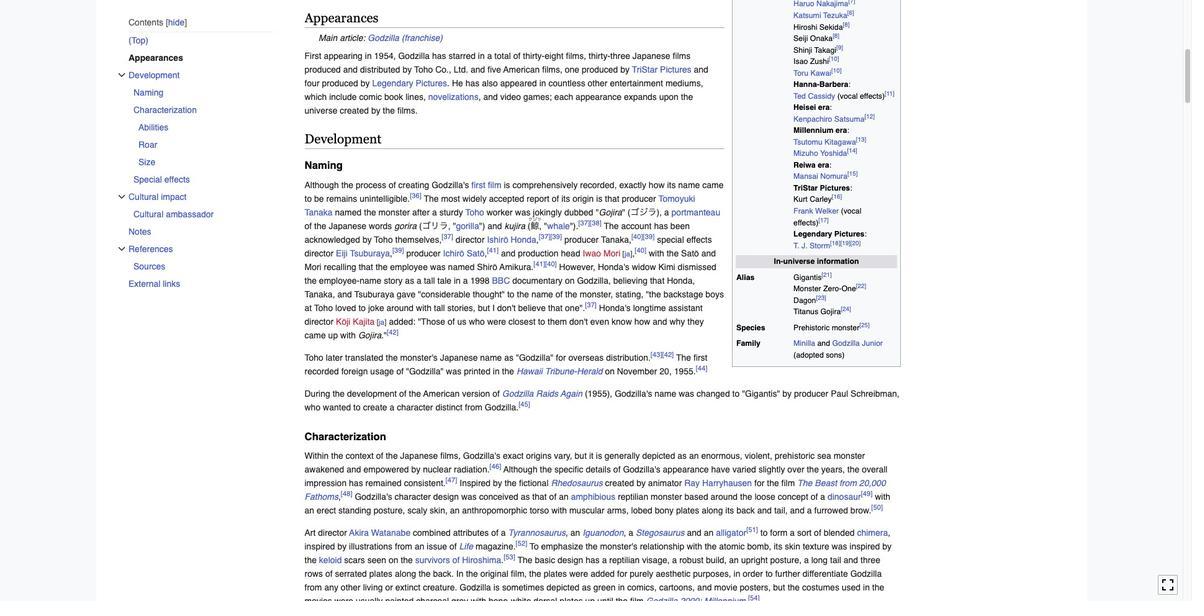 Task type: locate. For each thing, give the bounding box(es) containing it.
[8] link for onaka
[[833, 32, 840, 39]]

( up the 'honda'
[[525, 221, 531, 231]]

as inside ', [48] godzilla's character design was conceived as that of an amphibious reptilian monster based around the loose concept of a dinosaur [49]'
[[521, 492, 530, 502]]

with inside documentary on godzilla, believing that honda, tanaka, and tsuburaya gave "considerable thought" to the name of the monster, stating, "the backstage boys at toho loved to joke around with tall stories, but i don't believe that one".
[[416, 303, 432, 313]]

by inside to emphasize the monster's relationship with the atomic bomb, its skin texture was inspired by the
[[883, 542, 892, 552]]

eiji tsuburaya link
[[336, 249, 390, 258]]

but left it
[[575, 451, 587, 461]]

although down "exact"
[[504, 465, 538, 475]]

purposes,
[[693, 569, 731, 579]]

tail
[[830, 555, 841, 565]]

with inside to emphasize the monster's relationship with the atomic bomb, its skin texture was inspired by the
[[687, 542, 702, 552]]

seiji
[[794, 34, 808, 43]]

within the context of the japanese films, godzilla's exact origins vary, but it is generally depicted as an enormous, violent, prehistoric sea monster awakened and empowered by nuclear radiation.
[[305, 451, 865, 475]]

and inside with the satō and mori recalling that the employee was named shirō amikura.
[[702, 249, 716, 258]]

created down include
[[340, 105, 369, 115]]

2 vertical spatial film
[[630, 596, 644, 601]]

monster inside named the monster after a sturdy toho worker was jokingly dubbed " gojira " ( ゴジラ ) , a portmanteau of the japanese words gorira ( ゴリラ , " gorilla ") and kujira
[[379, 208, 410, 217]]

the inside the basic design has a reptilian visage, a robust build, an upright posture, a long tail and three rows of serrated plates along the back. in the original film, the plates were added for purely aesthetic purposes, in order to further differentiate godzilla from any other living or extinct creature. godzilla is sometimes depicted as green in comics, cartoons, and movie posters, but the costumes used in the movies were usually painted charcoal grey with bone-white dorsal plates up until the film
[[518, 555, 533, 565]]

depicted up animator at the bottom right of the page
[[642, 451, 675, 461]]

tristar for tristar pictures
[[632, 64, 658, 74]]

0 horizontal spatial [42]
[[387, 328, 399, 337]]

[21] link
[[822, 270, 832, 278]]

and inside minilla and godzilla junior (adopted sons)
[[818, 339, 830, 348]]

] inside eiji tsuburaya , [39] producer ichirō satō , [41] and production head iwao mori [ ja ] , [40]
[[630, 250, 632, 258]]

era inside reiwa era : mansai nomura [15]
[[818, 161, 829, 170]]

satō
[[467, 249, 485, 258], [681, 249, 699, 258]]

an right skin,
[[450, 506, 460, 516]]

of up empowered
[[376, 451, 383, 461]]

named inside with the satō and mori recalling that the employee was named shirō amikura.
[[448, 262, 475, 272]]

1 vertical spatial legendary
[[794, 230, 832, 239]]

cultural for cultural ambassador
[[133, 209, 163, 219]]

its up tomoyuki
[[667, 180, 676, 190]]

the inside the first recorded foreign usage of "godzilla" was printed in the
[[502, 366, 514, 376]]

brow.
[[851, 506, 872, 516]]

of down beast
[[811, 492, 818, 502]]

gojira
[[599, 208, 622, 217], [821, 308, 841, 316], [358, 330, 381, 340]]

inspired down art
[[305, 542, 335, 552]]

1955.
[[674, 366, 696, 376]]

has right "he"
[[466, 78, 480, 88]]

0 vertical spatial tristar
[[632, 64, 658, 74]]

character inside ', [48] godzilla's character design was conceived as that of an amphibious reptilian monster based around the loose concept of a dinosaur [49]'
[[395, 492, 431, 502]]

pictures for tristar pictures : kurt carley [16]
[[820, 184, 850, 193]]

and down longtime
[[653, 317, 667, 327]]

1 x small image from the top
[[118, 71, 125, 79]]

titanus
[[794, 308, 819, 316]]

. inside . [37] [38]
[[576, 221, 578, 231]]

0 horizontal spatial tanaka,
[[305, 289, 335, 299]]

gojira inside named the monster after a sturdy toho worker was jokingly dubbed " gojira " ( ゴジラ ) , a portmanteau of the japanese words gorira ( ゴリラ , " gorilla ") and kujira
[[599, 208, 622, 217]]

satō inside with the satō and mori recalling that the employee was named shirō amikura.
[[681, 249, 699, 258]]

[40] link
[[632, 233, 643, 241], [635, 246, 647, 255], [545, 260, 557, 269]]

of inside although the specific details of godzilla's appearance have varied slightly over the years, the overall impression has remained consistent.
[[613, 465, 621, 475]]

[36] the most widely accepted report of its origin is that producer
[[410, 192, 659, 204]]

1 vertical spatial ja
[[379, 318, 385, 327]]

2 satō from the left
[[681, 249, 699, 258]]

x small image
[[118, 71, 125, 79], [118, 245, 125, 253]]

クジラ
[[529, 217, 542, 222]]

0 vertical spatial effects
[[164, 174, 190, 184]]

ja up gojira ." [42]
[[379, 318, 385, 327]]

. left "he"
[[447, 78, 450, 88]]

1 vertical spatial reptilian
[[609, 555, 640, 565]]

1 inspired from the left
[[305, 542, 335, 552]]

overall
[[862, 465, 888, 475]]

0 vertical spatial up
[[328, 330, 338, 340]]

1 horizontal spatial development
[[305, 132, 382, 146]]

in inside '. he has also appeared in countless other entertainment mediums, which include comic book lines,'
[[540, 78, 546, 88]]

, inside [37] director ishirō honda , [37] [39] producer tanaka, [40] [39]
[[536, 235, 539, 245]]

[10] for kawai
[[832, 66, 842, 74]]

( up account
[[628, 208, 631, 217]]

1 vertical spatial characterization
[[305, 430, 386, 443]]

and inside eiji tsuburaya , [39] producer ichirō satō , [41] and production head iwao mori [ ja ] , [40]
[[501, 249, 516, 258]]

its inside [36] the most widely accepted report of its origin is that producer
[[562, 194, 570, 204]]

note
[[305, 31, 901, 45]]

inspired
[[305, 542, 335, 552], [850, 542, 880, 552]]

0 horizontal spatial effects)
[[794, 218, 819, 227]]

: for storm
[[865, 230, 867, 239]]

1 vertical spatial universe
[[783, 257, 815, 266]]

era inside millennium era : tsutomu kitagawa [13]
[[836, 126, 847, 135]]

1 ") from the left
[[479, 221, 485, 231]]

ichirō
[[443, 249, 464, 258]]

of inside keloid scars seen on the survivors of hiroshima . [53]
[[453, 555, 460, 565]]

that inside with the satō and mori recalling that the employee was named shirō amikura.
[[359, 262, 373, 272]]

is down the 'recorded,'
[[596, 194, 603, 204]]

original
[[481, 569, 509, 579]]

toho inside toho later translated the monster's japanese name as "godzilla" for overseas distribution. [43] [42]
[[305, 353, 323, 363]]

with up ""those"
[[416, 303, 432, 313]]

by inside within the context of the japanese films, godzilla's exact origins vary, but it is generally depicted as an enormous, violent, prehistoric sea monster awakened and empowered by nuclear radiation.
[[411, 465, 421, 475]]

0 horizontal spatial characterization
[[133, 105, 197, 115]]

0 horizontal spatial came
[[305, 330, 326, 340]]

1 vertical spatial tsuburaya
[[354, 289, 394, 299]]

mori right iwao
[[604, 249, 621, 258]]

0 horizontal spatial ")
[[479, 221, 485, 231]]

came inside is comprehensively recorded, exactly how its name came to be remains unintelligible.
[[703, 180, 724, 190]]

godzilla inside minilla and godzilla junior (adopted sons)
[[832, 339, 860, 348]]

") down dubbed at the top left of page
[[570, 221, 576, 231]]

is inside within the context of the japanese films, godzilla's exact origins vary, but it is generally depicted as an enormous, violent, prehistoric sea monster awakened and empowered by nuclear radiation.
[[596, 451, 602, 461]]

posture, up further
[[770, 555, 802, 565]]

japanese
[[633, 51, 670, 61], [329, 221, 366, 231], [440, 353, 478, 363], [400, 451, 438, 461]]

1 horizontal spatial came
[[703, 180, 724, 190]]

the down survivors
[[419, 569, 431, 579]]

and down context
[[347, 465, 361, 475]]

1 horizontal spatial along
[[702, 506, 723, 516]]

was inside to emphasize the monster's relationship with the atomic bomb, its skin texture was inspired by the
[[832, 542, 847, 552]]

on inside hawaii tribune-herald on november 20, 1955. [44]
[[605, 366, 615, 376]]

basic
[[535, 555, 555, 565]]

. inside '. he has also appeared in countless other entertainment mediums, which include comic book lines,'
[[447, 78, 450, 88]]

notes link
[[128, 223, 274, 240]]

0 horizontal spatial on
[[389, 555, 398, 565]]

director inside [37] director ishirō honda , [37] [39] producer tanaka, [40] [39]
[[456, 235, 485, 245]]

" up "[38]"
[[596, 208, 599, 217]]

abilities link
[[138, 118, 274, 136]]

with the satō and mori recalling that the employee was named shirō amikura.
[[305, 249, 716, 272]]

1 horizontal spatial tristar
[[794, 184, 818, 193]]

keloid
[[319, 555, 342, 565]]

godzilla's up "radiation."
[[463, 451, 501, 461]]

satō up shirō
[[467, 249, 485, 258]]

honda's down iwao mori link
[[598, 262, 630, 272]]

0 horizontal spatial [8] link
[[833, 32, 840, 39]]

0 horizontal spatial design
[[433, 492, 459, 502]]

0 horizontal spatial [8]
[[833, 32, 840, 39]]

but left i
[[478, 303, 490, 313]]

kawai
[[811, 69, 832, 78]]

kurt
[[794, 195, 808, 204]]

0 horizontal spatial inspired
[[305, 542, 335, 552]]

toho down widely
[[465, 208, 484, 217]]

for inside the basic design has a reptilian visage, a robust build, an upright posture, a long tail and three rows of serrated plates along the back. in the original film, the plates were added for purely aesthetic purposes, in order to further differentiate godzilla from any other living or extinct creature. godzilla is sometimes depicted as green in comics, cartoons, and movie posters, but the costumes used in the movies were usually painted charcoal grey with bone-white dorsal plates up until the film
[[617, 569, 627, 579]]

1 vertical spatial (vocal
[[841, 207, 862, 216]]

0 vertical spatial three
[[610, 51, 630, 61]]

by up "comic" at the left top of the page
[[361, 78, 370, 88]]

he
[[452, 78, 463, 88]]

1 vertical spatial mori
[[305, 262, 322, 272]]

that
[[605, 194, 620, 204], [359, 262, 373, 272], [650, 276, 665, 286], [548, 303, 563, 313], [532, 492, 547, 502]]

size link
[[138, 153, 274, 171]]

0 vertical spatial don't
[[497, 303, 516, 313]]

pictures for tristar pictures
[[660, 64, 692, 74]]

0 horizontal spatial posture,
[[374, 506, 405, 516]]

tristar for tristar pictures : kurt carley [16]
[[794, 184, 818, 193]]

1 horizontal spatial tanaka,
[[601, 235, 632, 245]]

2 x small image from the top
[[118, 245, 125, 253]]

is inside [36] the most widely accepted report of its origin is that producer
[[596, 194, 603, 204]]

impression
[[305, 478, 347, 488]]

by down chimera
[[883, 542, 892, 552]]

appearance inside although the specific details of godzilla's appearance have varied slightly over the years, the overall impression has remained consistent.
[[663, 465, 709, 475]]

produced inside and four produced by
[[322, 78, 358, 88]]

0 horizontal spatial naming
[[133, 87, 163, 97]]

and up 'robust'
[[687, 528, 702, 538]]

character
[[397, 403, 433, 412], [395, 492, 431, 502]]

on right "seen"
[[389, 555, 398, 565]]

[42]
[[387, 328, 399, 337], [662, 351, 674, 359]]

with inside the basic design has a reptilian visage, a robust build, an upright posture, a long tail and three rows of serrated plates along the back. in the original film, the plates were added for purely aesthetic purposes, in order to further differentiate godzilla from any other living or extinct creature. godzilla is sometimes depicted as green in comics, cartoons, and movie posters, but the costumes used in the movies were usually painted charcoal grey with bone-white dorsal plates up until the film
[[471, 596, 486, 601]]

[9] link
[[837, 43, 843, 51]]

1 horizontal spatial although
[[504, 465, 538, 475]]

0 horizontal spatial american
[[423, 389, 460, 399]]

: for [15]
[[829, 161, 832, 170]]

the inside the first recorded foreign usage of "godzilla" was printed in the
[[676, 353, 691, 363]]

[39] link down account
[[643, 233, 655, 241]]

comprehensively
[[513, 180, 578, 190]]

grey
[[452, 596, 468, 601]]

name up printed
[[480, 353, 502, 363]]

era for millennium
[[836, 126, 847, 135]]

came inside added: "those of us who were closest to them don't even know how and why they came up with
[[305, 330, 326, 340]]

of up life magazine. [52]
[[491, 528, 499, 538]]

0 horizontal spatial universe
[[305, 105, 337, 115]]

[37] inside . [37] [38]
[[578, 219, 590, 228]]

1 vertical spatial tristar
[[794, 184, 818, 193]]

raids
[[536, 389, 558, 399]]

how inside is comprehensively recorded, exactly how its name came to be remains unintelligible.
[[649, 180, 665, 190]]

effects inside special effects director
[[687, 235, 712, 245]]

20,000
[[859, 478, 886, 488]]

reptilian up lobed
[[618, 492, 648, 502]]

" right 鯨
[[544, 221, 547, 231]]

on for hiroshima
[[389, 555, 398, 565]]

further
[[775, 569, 800, 579]]

legendary inside the legendary pictures : t. j. storm [18] [19] [20]
[[794, 230, 832, 239]]

tsuburaya inside documentary on godzilla, believing that honda, tanaka, and tsuburaya gave "considerable thought" to the name of the monster, stating, "the backstage boys at toho loved to joke around with tall stories, but i don't believe that one".
[[354, 289, 394, 299]]

1 vertical spatial how
[[634, 317, 650, 327]]

by down "comic" at the left top of the page
[[371, 105, 380, 115]]

japanese inside "first appearing in 1954, godzilla has starred in a total of thirty-eight films, thirty-three japanese films produced and distributed by toho co., ltd. and five american films, one produced by"
[[633, 51, 670, 61]]

attributes
[[453, 528, 489, 538]]

0 vertical spatial effects)
[[860, 92, 885, 101]]

0 horizontal spatial depicted
[[547, 583, 580, 593]]

how
[[649, 180, 665, 190], [634, 317, 650, 327]]

1 vertical spatial depicted
[[547, 583, 580, 593]]

[37] down 'monster,'
[[585, 301, 597, 310]]

0 vertical spatial named
[[335, 208, 362, 217]]

1 horizontal spatial characterization
[[305, 430, 386, 443]]

has down )
[[654, 221, 668, 231]]

1 vertical spatial cultural
[[133, 209, 163, 219]]

effects up impact
[[164, 174, 190, 184]]

1 horizontal spatial [
[[623, 250, 625, 258]]

specific
[[555, 465, 584, 475]]

pictures up [19]
[[835, 230, 865, 239]]

was inside named the monster after a sturdy toho worker was jokingly dubbed " gojira " ( ゴジラ ) , a portmanteau of the japanese words gorira ( ゴリラ , " gorilla ") and kujira
[[515, 208, 531, 217]]

1 vertical spatial [41] link
[[534, 260, 545, 269]]

pictures for legendary pictures : t. j. storm [18] [19] [20]
[[835, 230, 865, 239]]

0 vertical spatial american
[[503, 64, 540, 74]]

0 vertical spatial character
[[397, 403, 433, 412]]

of down tanaka
[[305, 221, 312, 231]]

film inside the basic design has a reptilian visage, a robust build, an upright posture, a long tail and three rows of serrated plates along the back. in the original film, the plates were added for purely aesthetic purposes, in order to further differentiate godzilla from any other living or extinct creature. godzilla is sometimes depicted as green in comics, cartoons, and movie posters, but the costumes used in the movies were usually painted charcoal grey with bone-white dorsal plates up until the film
[[630, 596, 644, 601]]

green
[[594, 583, 616, 593]]

around inside documentary on godzilla, believing that honda, tanaka, and tsuburaya gave "considerable thought" to the name of the monster, stating, "the backstage boys at toho loved to joke around with tall stories, but i don't believe that one".
[[387, 303, 414, 313]]

[39] up employee
[[392, 246, 404, 255]]

as
[[405, 276, 414, 286], [504, 353, 514, 363], [678, 451, 687, 461], [521, 492, 530, 502], [582, 583, 591, 593]]

0 vertical spatial other
[[588, 78, 608, 88]]

torso
[[530, 506, 549, 516]]

tanaka, inside documentary on godzilla, believing that honda, tanaka, and tsuburaya gave "considerable thought" to the name of the monster, stating, "the backstage boys at toho loved to joke around with tall stories, but i don't believe that one".
[[305, 289, 335, 299]]

who inside (1955), godzilla's name was changed to "gigantis" by producer paul schreibman, who wanted to create a character distinct from godzilla.
[[305, 403, 321, 412]]

(vocal inside hanna-barbera : ted cassidy (vocal effects) [11]
[[838, 92, 858, 101]]

era down the cassidy
[[818, 103, 830, 112]]

0 horizontal spatial [41] link
[[487, 246, 499, 255]]

that inside [36] the most widely accepted report of its origin is that producer
[[605, 194, 620, 204]]

toho inside "first appearing in 1954, godzilla has starred in a total of thirty-eight films, thirty-three japanese films produced and distributed by toho co., ltd. and five american films, one produced by"
[[414, 64, 433, 74]]

an inside ', [48] godzilla's character design was conceived as that of an amphibious reptilian monster based around the loose concept of a dinosaur [49]'
[[559, 492, 569, 502]]

iwao
[[583, 249, 601, 258]]

eiji tsuburaya , [39] producer ichirō satō , [41] and production head iwao mori [ ja ] , [40]
[[336, 246, 647, 258]]

depicted up dorsal
[[547, 583, 580, 593]]

millennium
[[794, 126, 834, 135]]

japanese up nuclear
[[400, 451, 438, 461]]

has up co.,
[[432, 51, 446, 61]]

furrowed
[[814, 506, 848, 516]]

1 horizontal spatial [42]
[[662, 351, 674, 359]]

0 horizontal spatial ja link
[[379, 318, 385, 327]]

1 satō from the left
[[467, 249, 485, 258]]

with inside with the satō and mori recalling that the employee was named shirō amikura.
[[649, 249, 664, 258]]

impact
[[161, 192, 186, 202]]

its inside to emphasize the monster's relationship with the atomic bomb, its skin texture was inspired by the
[[774, 542, 783, 552]]

2 thirty- from the left
[[589, 51, 611, 61]]

has inside "first appearing in 1954, godzilla has starred in a total of thirty-eight films, thirty-three japanese films produced and distributed by toho co., ltd. and five american films, one produced by"
[[432, 51, 446, 61]]

by inside , inspired by illustrations from an issue of
[[337, 542, 347, 552]]

x small image for development
[[118, 71, 125, 79]]

a left long
[[804, 555, 809, 565]]

1 horizontal spatial ")
[[570, 221, 576, 231]]

assistant
[[669, 303, 703, 313]]

honda's longtime assistant director
[[305, 303, 703, 327]]

[39] down , " whale ")
[[550, 233, 562, 241]]

extinct
[[395, 583, 421, 593]]

1 horizontal spatial named
[[448, 262, 475, 272]]

tomoyuki
[[659, 194, 695, 204]]

name inside is comprehensively recorded, exactly how its name came to be remains unintelligible.
[[678, 180, 700, 190]]

name
[[678, 180, 700, 190], [360, 276, 381, 286], [532, 289, 553, 299], [480, 353, 502, 363], [655, 389, 676, 399]]

cultural for cultural impact
[[128, 192, 158, 202]]

[25]
[[860, 321, 870, 328]]

character up scaly
[[395, 492, 431, 502]]

1 vertical spatial up
[[585, 596, 595, 601]]

the up build,
[[705, 542, 717, 552]]

know
[[612, 317, 632, 327]]

plates down basic on the bottom left of page
[[544, 569, 567, 579]]

0 horizontal spatial along
[[395, 569, 416, 579]]

[40] down account
[[632, 233, 643, 241]]

[10] for zushi
[[829, 55, 839, 62]]

1 horizontal spatial for
[[617, 569, 627, 579]]

2 vertical spatial were
[[335, 596, 353, 601]]

0 vertical spatial naming
[[133, 87, 163, 97]]

the left survivors
[[401, 555, 413, 565]]

[18] link
[[830, 239, 841, 246]]

[10] link for zushi
[[829, 55, 839, 62]]

[8] link down sekida on the top right of the page
[[833, 32, 840, 39]]

1 horizontal spatial [8]
[[843, 20, 850, 28]]

1 vertical spatial posture,
[[770, 555, 802, 565]]

from up keloid scars seen on the survivors of hiroshima . [53]
[[395, 542, 412, 552]]

mansai nomura link
[[794, 172, 848, 181]]

1 vertical spatial [10] link
[[832, 66, 842, 74]]

monster inside ', [48] godzilla's character design was conceived as that of an amphibious reptilian monster based around the loose concept of a dinosaur [49]'
[[651, 492, 682, 502]]

1 vertical spatial [8] link
[[833, 32, 840, 39]]

1 horizontal spatial "godzilla"
[[516, 353, 554, 363]]

ja link
[[625, 250, 630, 258], [379, 318, 385, 327]]

1 vertical spatial [42]
[[662, 351, 674, 359]]

mori
[[604, 249, 621, 258], [305, 262, 322, 272]]

1 horizontal spatial created
[[605, 478, 634, 488]]

named down 'ichirō satō' link
[[448, 262, 475, 272]]

1 vertical spatial [40]
[[635, 246, 647, 255]]

1 vertical spatial naming
[[305, 159, 343, 172]]

titanus gojira [24]
[[794, 305, 851, 316]]

1 vertical spatial era
[[836, 126, 847, 135]]

katsumi tezuka link
[[794, 11, 848, 20]]

five
[[488, 64, 501, 74]]

universe
[[305, 105, 337, 115], [783, 257, 815, 266]]

texture
[[803, 542, 829, 552]]

1 horizontal spatial posture,
[[770, 555, 802, 565]]

for up the tribune-
[[556, 353, 566, 363]]

and inside added: "those of us who were closest to them don't even know how and why they came up with
[[653, 317, 667, 327]]

the down "origins"
[[540, 465, 552, 475]]

films
[[673, 51, 691, 61]]

0 vertical spatial ja link
[[625, 250, 630, 258]]

0 horizontal spatial [41]
[[487, 246, 499, 255]]

mori inside eiji tsuburaya , [39] producer ichirō satō , [41] and production head iwao mori [ ja ] , [40]
[[604, 249, 621, 258]]

has up added
[[586, 555, 600, 565]]

tall inside however, honda's widow kimi dismissed the employee-name story as a tall tale in a 1998
[[424, 276, 435, 286]]

: inside millennium era : tsutomu kitagawa [13]
[[847, 126, 849, 135]]

0 horizontal spatial [39]
[[392, 246, 404, 255]]

was up tale
[[430, 262, 446, 272]]

[40] link down account
[[632, 233, 643, 241]]

1 vertical spatial but
[[575, 451, 587, 461]]

created up ', [48] godzilla's character design was conceived as that of an amphibious reptilian monster based around the loose concept of a dinosaur [49]'
[[605, 478, 634, 488]]

for inside toho later translated the monster's japanese name as "godzilla" for overseas distribution. [43] [42]
[[556, 353, 566, 363]]

0 vertical spatial ]
[[630, 250, 632, 258]]

keloid scars seen on the survivors of hiroshima . [53]
[[319, 553, 515, 565]]

around down harryhausen
[[711, 492, 738, 502]]

0 horizontal spatial thirty-
[[523, 51, 545, 61]]

seiji onaka [8]
[[794, 32, 840, 43]]

by inside and four produced by
[[361, 78, 370, 88]]

pictures inside tristar pictures : kurt carley [16]
[[820, 184, 850, 193]]

1 horizontal spatial depicted
[[642, 451, 675, 461]]

director down at
[[305, 317, 334, 327]]

the for themselves,
[[604, 221, 619, 231]]

, inspired by illustrations from an issue of
[[305, 528, 891, 552]]

2 horizontal spatial for
[[755, 478, 765, 488]]

and inside art director akira watanabe combined attributes of a tyrannosaurus , an iguanodon , a stegosaurus and an alligator [51] to form a sort of blended chimera
[[687, 528, 702, 538]]

the inside the account has been acknowledged by toho themselves,
[[604, 221, 619, 231]]

era down mizuho yoshida link
[[818, 161, 829, 170]]

appearances down '(top)'
[[128, 53, 183, 63]]

1 vertical spatial honda's
[[599, 303, 631, 313]]

onaka
[[810, 34, 833, 43]]

1 horizontal spatial mori
[[604, 249, 621, 258]]

design inside ', [48] godzilla's character design was conceived as that of an amphibious reptilian monster based around the loose concept of a dinosaur [49]'
[[433, 492, 459, 502]]

1 vertical spatial "godzilla"
[[406, 366, 444, 376]]

a down employee
[[417, 276, 422, 286]]

0 vertical spatial universe
[[305, 105, 337, 115]]

naming link
[[133, 84, 274, 101]]

details
[[586, 465, 611, 475]]

a inside (1955), godzilla's name was changed to "gigantis" by producer paul schreibman, who wanted to create a character distinct from godzilla.
[[390, 403, 395, 412]]

dagon [23]
[[794, 294, 826, 305]]

has
[[432, 51, 446, 61], [466, 78, 480, 88], [654, 221, 668, 231], [349, 478, 363, 488], [586, 555, 600, 565]]

origin
[[573, 194, 594, 204]]

2 vertical spatial but
[[773, 583, 785, 593]]

[17] link
[[819, 216, 829, 223]]

"godzilla" inside toho later translated the monster's japanese name as "godzilla" for overseas distribution. [43] [42]
[[516, 353, 554, 363]]

effects down been at the right of the page
[[687, 235, 712, 245]]

to inside the basic design has a reptilian visage, a robust build, an upright posture, a long tail and three rows of serrated plates along the back. in the original film, the plates were added for purely aesthetic purposes, in order to further differentiate godzilla from any other living or extinct creature. godzilla is sometimes depicted as green in comics, cartoons, and movie posters, but the costumes used in the movies were usually painted charcoal grey with bone-white dorsal plates up until the film
[[766, 569, 773, 579]]

1 vertical spatial effects
[[687, 235, 712, 245]]

gojira down kajita
[[358, 330, 381, 340]]

satō inside eiji tsuburaya , [39] producer ichirō satō , [41] and production head iwao mori [ ja ] , [40]
[[467, 249, 485, 258]]

design
[[433, 492, 459, 502], [558, 555, 583, 565]]

2 inspired from the left
[[850, 542, 880, 552]]

honda's inside however, honda's widow kimi dismissed the employee-name story as a tall tale in a 1998
[[598, 262, 630, 272]]

0 horizontal spatial [
[[377, 318, 379, 327]]

1 vertical spatial three
[[861, 555, 881, 565]]

closest
[[509, 317, 536, 327]]

[41] link down production
[[534, 260, 545, 269]]

1 vertical spatial who
[[305, 403, 321, 412]]

(franchise)
[[402, 33, 443, 43]]

japanese up acknowledged
[[329, 221, 366, 231]]

were down the any
[[335, 596, 353, 601]]

is up "accepted"
[[504, 180, 510, 190]]

starred
[[449, 51, 476, 61]]

0 horizontal spatial ja
[[379, 318, 385, 327]]

, " whale ")
[[539, 221, 576, 231]]

1 vertical spatial named
[[448, 262, 475, 272]]

first film link
[[472, 180, 502, 190]]

0 vertical spatial era
[[818, 103, 830, 112]]

effects) down frank
[[794, 218, 819, 227]]

1 horizontal spatial gojira
[[599, 208, 622, 217]]

a down beast
[[821, 492, 825, 502]]

0 horizontal spatial [42] link
[[387, 328, 399, 337]]

around up added:
[[387, 303, 414, 313]]

: for (vocal
[[849, 80, 851, 89]]

animator
[[648, 478, 682, 488]]

us
[[457, 317, 467, 327]]

that down eiji tsuburaya link
[[359, 262, 373, 272]]

violent,
[[745, 451, 772, 461]]

rows
[[305, 569, 323, 579]]

don't down the one".
[[569, 317, 588, 327]]

the up conceived
[[505, 478, 517, 488]]

1 vertical spatial don't
[[569, 317, 588, 327]]

[23] link
[[816, 294, 826, 301]]

1 horizontal spatial first
[[694, 353, 708, 363]]

name up tomoyuki
[[678, 180, 700, 190]]

for left purely
[[617, 569, 627, 579]]

legendary for legendary pictures : t. j. storm [18] [19] [20]
[[794, 230, 832, 239]]

yoshida
[[820, 149, 847, 158]]

by up keloid
[[337, 542, 347, 552]]

as inside however, honda's widow kimi dismissed the employee-name story as a tall tale in a 1998
[[405, 276, 414, 286]]

three inside the basic design has a reptilian visage, a robust build, an upright posture, a long tail and three rows of serrated plates along the back. in the original film, the plates were added for purely aesthetic purposes, in order to further differentiate godzilla from any other living or extinct creature. godzilla is sometimes depicted as green in comics, cartoons, and movie posters, but the costumes used in the movies were usually painted charcoal grey with bone-white dorsal plates up until the film
[[861, 555, 881, 565]]

0 horizontal spatial satō
[[467, 249, 485, 258]]

by right '"gigantis"'
[[783, 389, 792, 399]]

and up dismissed
[[702, 249, 716, 258]]

0 vertical spatial along
[[702, 506, 723, 516]]

the for was
[[676, 353, 691, 363]]

and inside within the context of the japanese films, godzilla's exact origins vary, but it is generally depicted as an enormous, violent, prehistoric sea monster awakened and empowered by nuclear radiation.
[[347, 465, 361, 475]]

[18]
[[830, 239, 841, 246]]

cultural impact
[[128, 192, 186, 202]]

main article: godzilla (franchise)
[[319, 33, 443, 43]]

[41] down ishirō
[[487, 246, 499, 255]]



Task type: describe. For each thing, give the bounding box(es) containing it.
based
[[685, 492, 708, 502]]

effects for special effects
[[164, 174, 190, 184]]

legendary pictures
[[372, 78, 447, 88]]

gave
[[397, 289, 416, 299]]

frank welker
[[794, 207, 839, 216]]

, inside ', and video games; each appearance expands upon the universe created by the films.'
[[479, 92, 481, 102]]

iguanodon
[[583, 528, 624, 538]]

pictures for legendary pictures
[[416, 78, 447, 88]]

of inside [36] the most widely accepted report of its origin is that producer
[[552, 194, 559, 204]]

era for heisei
[[818, 103, 830, 112]]

that up them
[[548, 303, 563, 313]]

the right years,
[[848, 465, 860, 475]]

1 horizontal spatial ja link
[[625, 250, 630, 258]]

monster,
[[580, 289, 613, 299]]

character inside (1955), godzilla's name was changed to "gigantis" by producer paul schreibman, who wanted to create a character distinct from godzilla.
[[397, 403, 433, 412]]

1 vertical spatial ja link
[[379, 318, 385, 327]]

0 horizontal spatial were
[[335, 596, 353, 601]]

scaly
[[408, 506, 427, 516]]

era for reiwa
[[818, 161, 829, 170]]

and down 'loose'
[[757, 506, 772, 516]]

. for [37]
[[576, 221, 578, 231]]

note containing main article:
[[305, 31, 901, 45]]

blended
[[824, 528, 855, 538]]

an inside the basic design has a reptilian visage, a robust build, an upright posture, a long tail and three rows of serrated plates along the back. in the original film, the plates were added for purely aesthetic purposes, in order to further differentiate godzilla from any other living or extinct creature. godzilla is sometimes depicted as green in comics, cartoons, and movie posters, but the costumes used in the movies were usually painted charcoal grey with bone-white dorsal plates up until the film
[[729, 555, 739, 565]]

kōji kajita [ ja ]
[[336, 317, 387, 327]]

amphibious link
[[571, 492, 616, 502]]

[37] link down 鯨
[[539, 233, 550, 241]]

which
[[305, 92, 327, 102]]

mizuho yoshida [14]
[[794, 147, 858, 158]]

although for specific
[[504, 465, 538, 475]]

the beast from 20,000 fathoms link
[[305, 478, 886, 502]]

godzilla up [45] link
[[502, 389, 534, 399]]

0 horizontal spatial first
[[472, 180, 486, 190]]

ray
[[684, 478, 700, 488]]

godzilla's inside although the specific details of godzilla's appearance have varied slightly over the years, the overall impression has remained consistent.
[[623, 465, 661, 475]]

tyrannosaurus
[[508, 528, 566, 538]]

other inside the basic design has a reptilian visage, a robust build, an upright posture, a long tail and three rows of serrated plates along the back. in the original film, the plates were added for purely aesthetic purposes, in order to further differentiate godzilla from any other living or extinct creature. godzilla is sometimes depicted as green in comics, cartoons, and movie posters, but the costumes used in the movies were usually painted charcoal grey with bone-white dorsal plates up until the film
[[341, 583, 361, 593]]

in right 'starred'
[[478, 51, 485, 61]]

design inside the basic design has a reptilian visage, a robust build, an upright posture, a long tail and three rows of serrated plates along the back. in the original film, the plates were added for purely aesthetic purposes, in order to further differentiate godzilla from any other living or extinct creature. godzilla is sometimes depicted as green in comics, cartoons, and movie posters, but the costumes used in the movies were usually painted charcoal grey with bone-white dorsal plates up until the film
[[558, 555, 583, 565]]

and down concept
[[790, 506, 805, 516]]

monster's inside to emphasize the monster's relationship with the atomic bomb, its skin texture was inspired by the
[[600, 542, 638, 552]]

one
[[842, 285, 856, 293]]

: for [12]
[[830, 103, 832, 112]]

of inside added: "those of us who were closest to them don't even know how and why they came up with
[[448, 317, 455, 327]]

special
[[133, 174, 162, 184]]

jokingly
[[533, 208, 562, 217]]

don't inside added: "those of us who were closest to them don't even know how and why they came up with
[[569, 317, 588, 327]]

the right used
[[872, 583, 885, 593]]

is comprehensively recorded, exactly how its name came to be remains unintelligible.
[[305, 180, 724, 204]]

the down the special
[[667, 249, 679, 258]]

godzilla up 1954,
[[368, 33, 399, 43]]

employee-
[[319, 276, 360, 286]]

with right torso
[[552, 506, 567, 516]]

1 vertical spatial films,
[[542, 64, 563, 74]]

its inside is comprehensively recorded, exactly how its name came to be remains unintelligible.
[[667, 180, 676, 190]]

and inside ', and video games; each appearance expands upon the universe created by the films.'
[[483, 92, 498, 102]]

: for [16]
[[850, 184, 852, 193]]

[37] down 鯨
[[539, 233, 550, 241]]

[37] link down dubbed at the top left of page
[[578, 219, 590, 228]]

relationship
[[640, 542, 685, 552]]

by up legendary pictures
[[403, 64, 412, 74]]

the inside the beast from 20,000 fathoms
[[798, 478, 813, 488]]

a inside ', [48] godzilla's character design was conceived as that of an amphibious reptilian monster based around the loose concept of a dinosaur [49]'
[[821, 492, 825, 502]]

godzilla's up most
[[432, 180, 469, 190]]

to left create
[[353, 403, 361, 412]]

the up empowered
[[386, 451, 398, 461]]

produced down the first
[[305, 64, 341, 74]]

the down mediums,
[[681, 92, 693, 102]]

its inside with an erect standing posture, scaly skin, an anthropomorphic torso with muscular arms, lobed bony plates along its back and tail, and a furrowed brow.
[[726, 506, 734, 516]]

[53]
[[504, 553, 515, 562]]

conceived
[[479, 492, 518, 502]]

1 vertical spatial [41]
[[534, 260, 545, 269]]

of up godzilla.
[[493, 389, 500, 399]]

differentiate
[[803, 569, 848, 579]]

the up the wanted
[[333, 389, 345, 399]]

1 vertical spatial were
[[569, 569, 588, 579]]

to inside art director akira watanabe combined attributes of a tyrannosaurus , an iguanodon , a stegosaurus and an alligator [51] to form a sort of blended chimera
[[761, 528, 768, 538]]

was inside (1955), godzilla's name was changed to "gigantis" by producer paul schreibman, who wanted to create a character distinct from godzilla.
[[679, 389, 694, 399]]

stegosaurus link
[[636, 528, 685, 538]]

the down art director akira watanabe combined attributes of a tyrannosaurus , an iguanodon , a stegosaurus and an alligator [51] to form a sort of blended chimera
[[586, 542, 598, 552]]

the inside toho later translated the monster's japanese name as "godzilla" for overseas distribution. [43] [42]
[[386, 353, 398, 363]]

fullscreen image
[[1162, 579, 1174, 591]]

tezuka
[[823, 11, 848, 20]]

0 vertical spatial film
[[488, 180, 502, 190]]

a inside "first appearing in 1954, godzilla has starred in a total of thirty-eight films, thirty-three japanese films produced and distributed by toho co., ltd. and five american films, one produced by"
[[487, 51, 492, 61]]

1 vertical spatial development
[[305, 132, 382, 146]]

producer inside eiji tsuburaya , [39] producer ichirō satō , [41] and production head iwao mori [ ja ] , [40]
[[406, 249, 441, 258]]

portmanteau
[[672, 208, 720, 217]]

x small image for references
[[118, 245, 125, 253]]

form
[[770, 528, 788, 538]]

the down tanaka
[[314, 221, 326, 231]]

awakened
[[305, 465, 344, 475]]

with inside added: "those of us who were closest to them don't even know how and why they came up with
[[340, 330, 356, 340]]

story
[[384, 276, 403, 286]]

: for [13]
[[847, 126, 849, 135]]

2 horizontal spatial (
[[628, 208, 631, 217]]

inspired inside , inspired by illustrations from an issue of
[[305, 542, 335, 552]]

the up the believe
[[517, 289, 529, 299]]

tristar pictures
[[632, 64, 692, 74]]

from inside the beast from 20,000 fathoms
[[840, 478, 857, 488]]

were inside added: "those of us who were closest to them don't even know how and why they came up with
[[487, 317, 506, 327]]

was inside with the satō and mori recalling that the employee was named shirō amikura.
[[430, 262, 446, 272]]

the down book
[[383, 105, 395, 115]]

external links
[[128, 279, 180, 289]]

2 horizontal spatial [39]
[[643, 233, 655, 241]]

the right development
[[409, 389, 421, 399]]

the right the until at the bottom
[[616, 596, 628, 601]]

although for process
[[305, 180, 339, 190]]

by inside (1955), godzilla's name was changed to "gigantis" by producer paul schreibman, who wanted to create a character distinct from godzilla.
[[783, 389, 792, 399]]

the right in
[[466, 569, 478, 579]]

account
[[621, 221, 652, 231]]

a right )
[[664, 208, 669, 217]]

of inside within the context of the japanese films, godzilla's exact origins vary, but it is generally depicted as an enormous, violent, prehistoric sea monster awakened and empowered by nuclear radiation.
[[376, 451, 383, 461]]

an inside within the context of the japanese films, godzilla's exact origins vary, but it is generally depicted as an enormous, violent, prehistoric sea monster awakened and empowered by nuclear radiation.
[[689, 451, 699, 461]]

1 horizontal spatial [39]
[[550, 233, 562, 241]]

references link
[[128, 240, 274, 258]]

a left 1998 on the left top
[[463, 276, 468, 286]]

[47] inspired by the fictional rhedosaurus created by animator ray harryhausen for the film
[[446, 476, 798, 488]]

barbera
[[820, 80, 849, 89]]

godzilla up used
[[851, 569, 882, 579]]

bbc link
[[492, 276, 510, 286]]

film inside [47] inspired by the fictional rhedosaurus created by animator ray harryhausen for the film
[[782, 478, 795, 488]]

in inside however, honda's widow kimi dismissed the employee-name story as a tall tale in a 1998
[[454, 276, 461, 286]]

the for a
[[518, 555, 533, 565]]

[16]
[[832, 193, 842, 200]]

and right tail
[[844, 555, 858, 565]]

the down slightly
[[767, 478, 779, 488]]

to inside is comprehensively recorded, exactly how its name came to be remains unintelligible.
[[305, 194, 312, 204]]

by up entertainment
[[621, 64, 630, 74]]

emphasize
[[541, 542, 583, 552]]

or
[[385, 583, 393, 593]]

[37] down ゴリラ on the top of the page
[[442, 233, 453, 241]]

anthropomorphic
[[462, 506, 527, 516]]

1 vertical spatial american
[[423, 389, 460, 399]]

head
[[561, 249, 580, 258]]

1 horizontal spatial [39] link
[[550, 233, 562, 241]]

an left erect on the bottom
[[305, 506, 314, 516]]

hawaii
[[517, 366, 543, 376]]

x small image
[[118, 193, 125, 200]]

vary,
[[554, 451, 572, 461]]

inspired inside to emphasize the monster's relationship with the atomic bomb, its skin texture was inspired by the
[[850, 542, 880, 552]]

hiroshima
[[462, 555, 501, 565]]

an inside , inspired by illustrations from an issue of
[[415, 542, 424, 552]]

0 vertical spatial [42] link
[[387, 328, 399, 337]]

effects for special effects director
[[687, 235, 712, 245]]

ja inside kōji kajita [ ja ]
[[379, 318, 385, 327]]

added
[[591, 569, 615, 579]]

1 horizontal spatial universe
[[783, 257, 815, 266]]

0 vertical spatial [40] link
[[632, 233, 643, 241]]

and down purposes,
[[697, 583, 712, 593]]

reiwa era : mansai nomura [15]
[[794, 161, 858, 181]]

by up conceived
[[493, 478, 502, 488]]

[6] link
[[848, 9, 854, 16]]

[20] link
[[851, 239, 861, 246]]

director inside art director akira watanabe combined attributes of a tyrannosaurus , an iguanodon , a stegosaurus and an alligator [51] to form a sort of blended chimera
[[318, 528, 347, 538]]

produced right one
[[582, 64, 618, 74]]

joke
[[368, 303, 384, 313]]

plates right dorsal
[[560, 596, 583, 601]]

an up emphasize
[[571, 528, 580, 538]]

gojira inside gojira ." [42]
[[358, 330, 381, 340]]

tall inside documentary on godzilla, believing that honda, tanaka, and tsuburaya gave "considerable thought" to the name of the monster, stating, "the backstage boys at toho loved to joke around with tall stories, but i don't believe that one".
[[434, 303, 445, 313]]

1 horizontal spatial (
[[525, 221, 531, 231]]

during the development of the american version of godzilla raids again
[[305, 389, 583, 399]]

0 horizontal spatial [39] link
[[392, 246, 404, 255]]

novelizations link
[[428, 92, 479, 102]]

hawaii tribune-herald link
[[517, 366, 603, 376]]

effects) inside hanna-barbera : ted cassidy (vocal effects) [11]
[[860, 92, 885, 101]]

1 vertical spatial [40] link
[[635, 246, 647, 255]]

monster zero-one [22]
[[794, 282, 866, 293]]

isao
[[794, 57, 808, 66]]

and left 'five'
[[471, 64, 485, 74]]

employee
[[390, 262, 428, 272]]

a up magazine.
[[501, 528, 506, 538]]

godzilla up grey
[[460, 583, 491, 593]]

the right film,
[[529, 569, 541, 579]]

the up remains
[[341, 180, 353, 190]]

godzilla inside "first appearing in 1954, godzilla has starred in a total of thirty-eight films, thirty-three japanese films produced and distributed by toho co., ltd. and five american films, one produced by"
[[398, 51, 430, 61]]

the inside keloid scars seen on the survivors of hiroshima . [53]
[[401, 555, 413, 565]]

and inside named the monster after a sturdy toho worker was jokingly dubbed " gojira " ( ゴジラ ) , a portmanteau of the japanese words gorira ( ゴリラ , " gorilla ") and kujira
[[488, 221, 502, 231]]

, inside ', [48] godzilla's character design was conceived as that of an amphibious reptilian monster based around the loose concept of a dinosaur [49]'
[[338, 492, 341, 502]]

a right after
[[432, 208, 437, 217]]

widely
[[462, 194, 487, 204]]

a down lobed
[[629, 528, 633, 538]]

the up "awakened"
[[331, 451, 343, 461]]

the up story
[[376, 262, 388, 272]]

created inside [47] inspired by the fictional rhedosaurus created by animator ray harryhausen for the film
[[605, 478, 634, 488]]

the inside however, honda's widow kimi dismissed the employee-name story as a tall tale in a 1998
[[305, 276, 317, 286]]

who inside added: "those of us who were closest to them don't even know how and why they came up with
[[469, 317, 485, 327]]

[ inside eiji tsuburaya , [39] producer ichirō satō , [41] and production head iwao mori [ ja ] , [40]
[[623, 250, 625, 258]]

[10] link for kawai
[[832, 66, 842, 74]]

of inside the basic design has a reptilian visage, a robust build, an upright posture, a long tail and three rows of serrated plates along the back. in the original film, the plates were added for purely aesthetic purposes, in order to further differentiate godzilla from any other living or extinct creature. godzilla is sometimes depicted as green in comics, cartoons, and movie posters, but the costumes used in the movies were usually painted charcoal grey with bone-white dorsal plates up until the film
[[325, 569, 333, 579]]

a up added
[[602, 555, 607, 565]]

whale link
[[547, 221, 570, 231]]

. inside keloid scars seen on the survivors of hiroshima . [53]
[[501, 555, 504, 565]]

0 vertical spatial appearances
[[305, 10, 379, 25]]

. for he
[[447, 78, 450, 88]]

2 vertical spatial [40]
[[545, 260, 557, 269]]

american inside "first appearing in 1954, godzilla has starred in a total of thirty-eight films, thirty-three japanese films produced and distributed by toho co., ltd. and five american films, one produced by"
[[503, 64, 540, 74]]

cultural ambassador
[[133, 209, 213, 219]]

[52]
[[516, 540, 527, 548]]

has inside although the specific details of godzilla's appearance have varied slightly over the years, the overall impression has remained consistent.
[[349, 478, 363, 488]]

monster inside within the context of the japanese films, godzilla's exact origins vary, but it is generally depicted as an enormous, violent, prehistoric sea monster awakened and empowered by nuclear radiation.
[[834, 451, 865, 461]]

[12] link
[[865, 112, 875, 120]]

0 vertical spatial development
[[128, 70, 179, 80]]

"the
[[646, 289, 661, 299]]

japanese inside named the monster after a sturdy toho worker was jokingly dubbed " gojira " ( ゴジラ ) , a portmanteau of the japanese words gorira ( ゴリラ , " gorilla ") and kujira
[[329, 221, 366, 231]]

exact
[[503, 451, 524, 461]]

from inside (1955), godzilla's name was changed to "gigantis" by producer paul schreibman, who wanted to create a character distinct from godzilla.
[[465, 403, 482, 412]]

tsuburaya inside eiji tsuburaya , [39] producer ichirō satō , [41] and production head iwao mori [ ja ] , [40]
[[350, 249, 390, 258]]

three inside "first appearing in 1954, godzilla has starred in a total of thirty-eight films, thirty-three japanese films produced and distributed by toho co., ltd. and five american films, one produced by"
[[610, 51, 630, 61]]

to down bbc "link"
[[507, 289, 515, 299]]

godzilla's inside (1955), godzilla's name was changed to "gigantis" by producer paul schreibman, who wanted to create a character distinct from godzilla.
[[615, 389, 652, 399]]

0 vertical spatial [41] link
[[487, 246, 499, 255]]

in right green
[[618, 583, 625, 593]]

translated
[[345, 353, 383, 363]]

2 ") from the left
[[570, 221, 576, 231]]

tsutomu
[[794, 138, 823, 147]]

ゴリラ
[[422, 222, 448, 230]]

an left alligator
[[704, 528, 714, 538]]

a left 'sort'
[[790, 528, 795, 538]]

godzilla (franchise) link
[[368, 33, 443, 43]]

of inside named the monster after a sturdy toho worker was jokingly dubbed " gojira " ( ゴジラ ) , a portmanteau of the japanese words gorira ( ゴリラ , " gorilla ") and kujira
[[305, 221, 312, 231]]

and down the appearing
[[343, 64, 358, 74]]

from inside , inspired by illustrations from an issue of
[[395, 542, 412, 552]]

survivors
[[415, 555, 450, 565]]

references
[[128, 244, 173, 254]]

akira
[[349, 528, 369, 538]]

the up words
[[364, 208, 376, 217]]

of right development
[[399, 389, 407, 399]]

[11] link
[[885, 89, 895, 97]]

version
[[462, 389, 490, 399]]

honda,
[[667, 276, 695, 286]]

a up aesthetic
[[672, 555, 677, 565]]

in left 1954,
[[365, 51, 372, 61]]

long
[[811, 555, 828, 565]]

mansai
[[794, 172, 818, 181]]

of right 'sort'
[[814, 528, 821, 538]]

2 vertical spatial [40] link
[[545, 260, 557, 269]]

[37] link down 'monster,'
[[585, 301, 597, 310]]

on for [44]
[[605, 366, 615, 376]]

toho inside named the monster after a sturdy toho worker was jokingly dubbed " gojira " ( ゴジラ ) , a portmanteau of the japanese words gorira ( ゴリラ , " gorilla ") and kujira
[[465, 208, 484, 217]]

1 thirty- from the left
[[523, 51, 545, 61]]

expands
[[624, 92, 657, 102]]

" up account
[[622, 208, 625, 217]]

effects) inside '(vocal effects)'
[[794, 218, 819, 227]]

the up the one".
[[565, 289, 577, 299]]

a inside with an erect standing posture, scaly skin, an anthropomorphic torso with muscular arms, lobed bony plates along its back and tail, and a furrowed brow.
[[807, 506, 812, 516]]

0 horizontal spatial (
[[419, 221, 422, 231]]

minilla
[[794, 339, 815, 348]]

depicted inside within the context of the japanese films, godzilla's exact origins vary, but it is generally depicted as an enormous, violent, prehistoric sea monster awakened and empowered by nuclear radiation.
[[642, 451, 675, 461]]

name inside however, honda's widow kimi dismissed the employee-name story as a tall tale in a 1998
[[360, 276, 381, 286]]

that up "the
[[650, 276, 665, 286]]

monster inside 'prehistoric monster [25]'
[[832, 323, 860, 332]]

[8] link for sekida
[[843, 20, 850, 28]]

of up unintelligible.
[[389, 180, 396, 190]]

[41] inside eiji tsuburaya , [39] producer ichirō satō , [41] and production head iwao mori [ ja ] , [40]
[[487, 246, 499, 255]]

2 horizontal spatial [39] link
[[643, 233, 655, 241]]

. [37] [38]
[[576, 219, 602, 231]]

in right used
[[863, 583, 870, 593]]

up inside added: "those of us who were closest to them don't even know how and why they came up with
[[328, 330, 338, 340]]

the right over
[[807, 465, 819, 475]]

from inside the basic design has a reptilian visage, a robust build, an upright posture, a long tail and three rows of serrated plates along the back. in the original film, the plates were added for purely aesthetic purposes, in order to further differentiate godzilla from any other living or extinct creature. godzilla is sometimes depicted as green in comics, cartoons, and movie posters, but the costumes used in the movies were usually painted charcoal grey with bone-white dorsal plates up until the film
[[305, 583, 322, 593]]

that inside ', [48] godzilla's character design was conceived as that of an amphibious reptilian monster based around the loose concept of a dinosaur [49]'
[[532, 492, 547, 502]]

around inside ', [48] godzilla's character design was conceived as that of an amphibious reptilian monster based around the loose concept of a dinosaur [49]'
[[711, 492, 738, 502]]

hide
[[168, 17, 184, 27]]

created inside ', and video games; each appearance expands upon the universe created by the films.'
[[340, 105, 369, 115]]

external links link
[[128, 275, 274, 292]]

1 vertical spatial [42] link
[[662, 351, 674, 359]]

to up kōji kajita [ ja ]
[[359, 303, 366, 313]]

"godzilla" inside the first recorded foreign usage of "godzilla" was printed in the
[[406, 366, 444, 376]]

consistent.
[[404, 478, 446, 488]]

whale
[[547, 221, 570, 231]]

with up [50] on the right bottom
[[875, 492, 891, 502]]

to right changed
[[733, 389, 740, 399]]

documentary
[[512, 276, 563, 286]]

toho inside documentary on godzilla, believing that honda, tanaka, and tsuburaya gave "considerable thought" to the name of the monster, stating, "the backstage boys at toho loved to joke around with tall stories, but i don't believe that one".
[[314, 303, 333, 313]]

1954,
[[374, 51, 396, 61]]

, and video games; each appearance expands upon the universe created by the films.
[[305, 92, 693, 115]]

[8] for seiji onaka
[[833, 32, 840, 39]]

appearance inside ', and video games; each appearance expands upon the universe created by the films.'
[[576, 92, 622, 102]]

[42] inside toho later translated the monster's japanese name as "godzilla" for overseas distribution. [43] [42]
[[662, 351, 674, 359]]

the basic design has a reptilian visage, a robust build, an upright posture, a long tail and three rows of serrated plates along the back. in the original film, the plates were added for purely aesthetic purposes, in order to further differentiate godzilla from any other living or extinct creature. godzilla is sometimes depicted as green in comics, cartoons, and movie posters, but the costumes used in the movies were usually painted charcoal grey with bone-white dorsal plates up until the film
[[305, 555, 885, 601]]

of down rhedosaurus
[[549, 492, 557, 502]]

bomb,
[[747, 542, 772, 552]]

upright
[[741, 555, 768, 565]]

by left animator at the bottom right of the page
[[637, 478, 646, 488]]

0 horizontal spatial appearances
[[128, 53, 183, 63]]

named inside named the monster after a sturdy toho worker was jokingly dubbed " gojira " ( ゴジラ ) , a portmanteau of the japanese words gorira ( ゴリラ , " gorilla ") and kujira
[[335, 208, 362, 217]]

they
[[688, 317, 704, 327]]

characterization link
[[133, 101, 274, 118]]

tale
[[437, 276, 452, 286]]

"gigantis"
[[742, 389, 780, 399]]

the up rows
[[305, 555, 317, 565]]

" down sturdy
[[453, 221, 456, 231]]

[37] link down ゴリラ on the top of the page
[[442, 233, 453, 241]]

legendary for legendary pictures
[[372, 78, 413, 88]]

reptilian inside ', [48] godzilla's character design was conceived as that of an amphibious reptilian monster based around the loose concept of a dinosaur [49]'
[[618, 492, 648, 502]]

standing
[[338, 506, 371, 516]]

0 vertical spatial films,
[[566, 51, 586, 61]]

0 vertical spatial characterization
[[133, 105, 197, 115]]

japanese inside toho later translated the monster's japanese name as "godzilla" for overseas distribution. [43] [42]
[[440, 353, 478, 363]]

name inside documentary on godzilla, believing that honda, tanaka, and tsuburaya gave "considerable thought" to the name of the monster, stating, "the backstage boys at toho loved to joke around with tall stories, but i don't believe that one".
[[532, 289, 553, 299]]

the down further
[[788, 583, 800, 593]]

[8] for hiroshi sekida
[[843, 20, 850, 28]]

plates down "seen"
[[369, 569, 393, 579]]

in left order
[[734, 569, 741, 579]]



Task type: vqa. For each thing, say whether or not it's contained in the screenshot.
the top "reptilian"
yes



